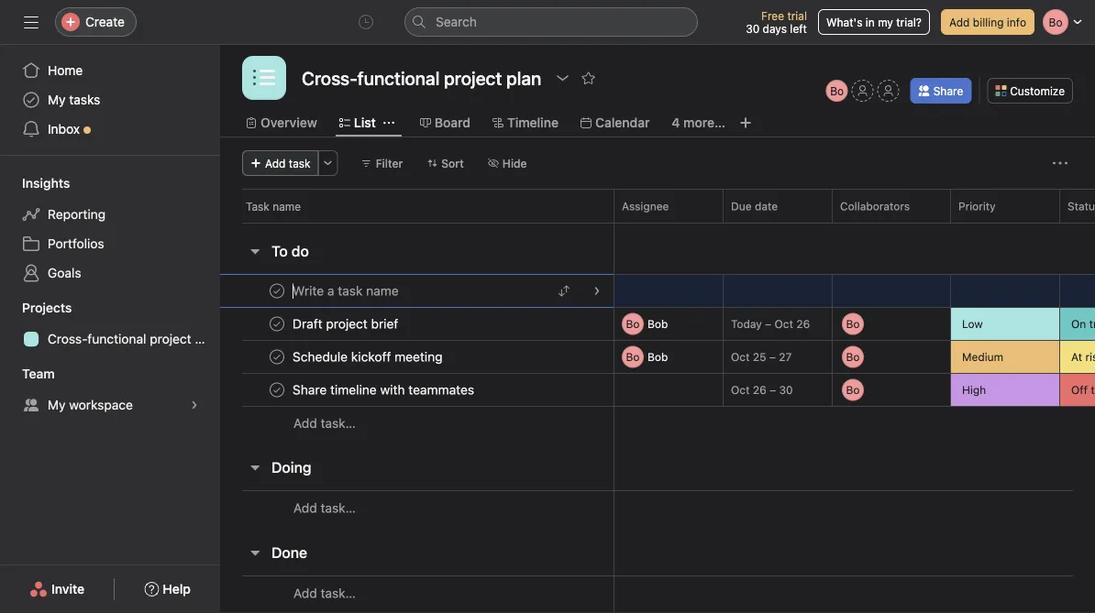 Task type: locate. For each thing, give the bounding box(es) containing it.
0 vertical spatial task…
[[321, 416, 356, 431]]

completed image inside "schedule kickoff meeting" cell
[[266, 346, 288, 368]]

26
[[797, 318, 810, 331], [753, 384, 767, 397]]

hide button
[[480, 150, 535, 176]]

left
[[790, 22, 807, 35]]

add a task to this section image right doing
[[321, 460, 335, 475]]

2 collapse task list for this section image from the top
[[248, 460, 262, 475]]

name
[[273, 200, 301, 213]]

1 horizontal spatial — button
[[1060, 275, 1095, 308]]

cross-functional project plan link
[[11, 325, 220, 354]]

0 horizontal spatial — button
[[951, 275, 1059, 308]]

collapse task list for this section image for to do
[[248, 244, 262, 259]]

add inside button
[[949, 16, 970, 28]]

tr for on tr
[[1089, 318, 1095, 331]]

oct 26 – 30
[[731, 384, 793, 397]]

add task… button down "done" button
[[294, 584, 356, 604]]

4
[[672, 115, 680, 130]]

due
[[731, 200, 752, 213]]

more actions image right the task at top left
[[323, 158, 334, 169]]

1 vertical spatial tr
[[1091, 384, 1095, 397]]

add task… down "done" button
[[294, 586, 356, 601]]

30 inside 'free trial 30 days left'
[[746, 22, 760, 35]]

Completed checkbox
[[266, 280, 288, 302], [266, 313, 288, 335], [266, 346, 288, 368]]

inbox link
[[11, 115, 209, 144]]

done
[[272, 544, 307, 562]]

low
[[962, 318, 983, 331]]

cross-
[[48, 332, 87, 347]]

0 vertical spatial my
[[48, 92, 66, 107]]

0 vertical spatial completed image
[[266, 280, 288, 302]]

2 vertical spatial completed checkbox
[[266, 346, 288, 368]]

Schedule kickoff meeting text field
[[289, 348, 448, 366]]

30
[[746, 22, 760, 35], [779, 384, 793, 397]]

–
[[765, 318, 772, 331], [769, 351, 776, 364], [770, 384, 776, 397]]

oct for oct 26 – 30
[[731, 384, 750, 397]]

more actions image up status
[[1053, 156, 1068, 171]]

1 bob from the top
[[648, 318, 668, 331]]

tasks
[[69, 92, 100, 107]]

show options image
[[555, 71, 570, 85]]

collapse task list for this section image left doing
[[248, 460, 262, 475]]

my left tasks
[[48, 92, 66, 107]]

2 vertical spatial task…
[[321, 586, 356, 601]]

my tasks
[[48, 92, 100, 107]]

completed image inside draft project brief cell
[[266, 313, 288, 335]]

projects button
[[0, 299, 72, 317]]

– inside row
[[770, 384, 776, 397]]

tr right off
[[1091, 384, 1095, 397]]

on
[[1071, 318, 1086, 331]]

add up doing button
[[294, 416, 317, 431]]

add task… button down doing button
[[294, 499, 356, 519]]

assignee
[[622, 200, 669, 213]]

add task… down doing button
[[294, 501, 356, 516]]

add for collapse task list for this section icon add task… button
[[294, 586, 317, 601]]

oct up 27
[[775, 318, 793, 331]]

27
[[779, 351, 792, 364]]

my for my workspace
[[48, 398, 66, 413]]

2 task… from the top
[[321, 501, 356, 516]]

my inside teams element
[[48, 398, 66, 413]]

status
[[1068, 200, 1095, 213]]

—
[[962, 286, 970, 296], [1071, 286, 1079, 296]]

0 vertical spatial add task… row
[[220, 406, 1095, 440]]

inbox
[[48, 122, 80, 137]]

1 vertical spatial completed image
[[266, 313, 288, 335]]

doing
[[272, 459, 311, 477]]

1 vertical spatial my
[[48, 398, 66, 413]]

26 down 25
[[753, 384, 767, 397]]

bob
[[648, 318, 668, 331], [648, 351, 668, 364]]

schedule kickoff meeting cell
[[220, 340, 615, 374]]

0 horizontal spatial 30
[[746, 22, 760, 35]]

sort button
[[419, 150, 472, 176]]

cell
[[220, 274, 615, 308]]

3 completed checkbox from the top
[[266, 346, 288, 368]]

add down "done" button
[[294, 586, 317, 601]]

board
[[435, 115, 471, 130]]

1 — from the left
[[962, 286, 970, 296]]

off tr button
[[1060, 374, 1095, 406]]

0 vertical spatial completed checkbox
[[266, 280, 288, 302]]

2 vertical spatial completed image
[[266, 346, 288, 368]]

0 vertical spatial add a task to this section image
[[318, 244, 333, 259]]

goals
[[48, 266, 81, 281]]

workspace
[[69, 398, 133, 413]]

move tasks between sections image
[[559, 286, 570, 297]]

add task…
[[294, 416, 356, 431], [294, 501, 356, 516], [294, 586, 356, 601]]

oct left 25
[[731, 351, 750, 364]]

what's
[[826, 16, 863, 28]]

my down team
[[48, 398, 66, 413]]

2 vertical spatial oct
[[731, 384, 750, 397]]

2 completed image from the top
[[266, 313, 288, 335]]

trial
[[787, 9, 807, 22]]

— button up on tr dropdown button
[[1060, 275, 1095, 308]]

header to do tree grid
[[220, 274, 1095, 440]]

1 task… from the top
[[321, 416, 356, 431]]

add tab image
[[738, 116, 753, 130]]

create
[[85, 14, 125, 29]]

completed image
[[266, 280, 288, 302], [266, 313, 288, 335], [266, 346, 288, 368]]

0 vertical spatial collapse task list for this section image
[[248, 244, 262, 259]]

1 horizontal spatial 30
[[779, 384, 793, 397]]

invite button
[[17, 573, 96, 606]]

more actions image
[[1053, 156, 1068, 171], [323, 158, 334, 169]]

1 add task… row from the top
[[220, 406, 1095, 440]]

1 add task… from the top
[[294, 416, 356, 431]]

add a task to this section image right do
[[318, 244, 333, 259]]

add task… up doing
[[294, 416, 356, 431]]

overview link
[[246, 113, 317, 133]]

tr
[[1089, 318, 1095, 331], [1091, 384, 1095, 397]]

completed checkbox inside draft project brief cell
[[266, 313, 288, 335]]

today – oct 26
[[731, 318, 810, 331]]

1 vertical spatial 30
[[779, 384, 793, 397]]

— up on tr dropdown button
[[1071, 286, 1079, 296]]

oct
[[775, 318, 793, 331], [731, 351, 750, 364], [731, 384, 750, 397]]

0 horizontal spatial —
[[962, 286, 970, 296]]

bo button
[[826, 80, 848, 102]]

free
[[761, 9, 784, 22]]

at ris
[[1071, 351, 1095, 364]]

1 vertical spatial oct
[[731, 351, 750, 364]]

3 add task… button from the top
[[294, 584, 356, 604]]

2 vertical spatial add task… row
[[220, 576, 1095, 611]]

1 vertical spatial add a task to this section image
[[321, 460, 335, 475]]

add task… for collapse task list for this section icon add task… button
[[294, 586, 356, 601]]

portfolios link
[[11, 229, 209, 259]]

add a task to this section image
[[318, 244, 333, 259], [321, 460, 335, 475]]

ris
[[1086, 351, 1095, 364]]

— button
[[951, 275, 1059, 308], [1060, 275, 1095, 308]]

– left 27
[[769, 351, 776, 364]]

my
[[48, 92, 66, 107], [48, 398, 66, 413]]

0 vertical spatial bo
[[830, 84, 844, 97]]

add down doing button
[[294, 501, 317, 516]]

1 vertical spatial collapse task list for this section image
[[248, 460, 262, 475]]

2 add task… button from the top
[[294, 499, 356, 519]]

share timeline with teammates cell
[[220, 373, 615, 407]]

30 down 27
[[779, 384, 793, 397]]

1 completed checkbox from the top
[[266, 280, 288, 302]]

add task… button up doing
[[294, 414, 356, 434]]

1 add task… button from the top
[[294, 414, 356, 434]]

— for second — dropdown button from the right
[[962, 286, 970, 296]]

task…
[[321, 416, 356, 431], [321, 501, 356, 516], [321, 586, 356, 601]]

add left billing
[[949, 16, 970, 28]]

oct 25 – 27
[[731, 351, 792, 364]]

insights element
[[0, 167, 220, 292]]

0 vertical spatial add task…
[[294, 416, 356, 431]]

info
[[1007, 16, 1026, 28]]

2 — from the left
[[1071, 286, 1079, 296]]

to
[[272, 243, 288, 260]]

priority
[[959, 200, 996, 213]]

add task… inside header to do tree grid
[[294, 416, 356, 431]]

completed checkbox inside "schedule kickoff meeting" cell
[[266, 346, 288, 368]]

timeline
[[507, 115, 559, 130]]

bo
[[830, 84, 844, 97], [626, 318, 640, 331], [626, 351, 640, 364]]

1 my from the top
[[48, 92, 66, 107]]

collapse task list for this section image for doing
[[248, 460, 262, 475]]

collapse task list for this section image
[[248, 244, 262, 259], [248, 460, 262, 475]]

0 vertical spatial 30
[[746, 22, 760, 35]]

1 vertical spatial task…
[[321, 501, 356, 516]]

low button
[[951, 308, 1059, 340]]

2 vertical spatial bo
[[626, 351, 640, 364]]

2 vertical spatial add task… button
[[294, 584, 356, 604]]

2 vertical spatial –
[[770, 384, 776, 397]]

2 vertical spatial add task…
[[294, 586, 356, 601]]

completed checkbox for today
[[266, 313, 288, 335]]

– right the today
[[765, 318, 772, 331]]

0 vertical spatial 26
[[797, 318, 810, 331]]

hide sidebar image
[[24, 15, 39, 29]]

draft project brief cell
[[220, 307, 615, 341]]

— up low
[[962, 286, 970, 296]]

completed checkbox for oct 25
[[266, 346, 288, 368]]

high button
[[951, 374, 1059, 406]]

add billing info button
[[941, 9, 1035, 35]]

0 horizontal spatial 26
[[753, 384, 767, 397]]

1 horizontal spatial —
[[1071, 286, 1079, 296]]

add task… for add task… button within the header to do tree grid
[[294, 416, 356, 431]]

2 my from the top
[[48, 398, 66, 413]]

add task… button inside header to do tree grid
[[294, 414, 356, 434]]

completed image for oct 25 – 27
[[266, 346, 288, 368]]

customize button
[[987, 78, 1073, 104]]

2 bob from the top
[[648, 351, 668, 364]]

30 left days
[[746, 22, 760, 35]]

add task… for collapse task list for this section image associated with doing's add task… button
[[294, 501, 356, 516]]

oct down oct 25 – 27 at the bottom right of the page
[[731, 384, 750, 397]]

– down oct 25 – 27 at the bottom right of the page
[[770, 384, 776, 397]]

task… inside header to do tree grid
[[321, 416, 356, 431]]

add a task to this section image for to do
[[318, 244, 333, 259]]

3 add task… from the top
[[294, 586, 356, 601]]

add left the task at top left
[[265, 157, 286, 170]]

0 horizontal spatial more actions image
[[323, 158, 334, 169]]

off
[[1071, 384, 1088, 397]]

on tr
[[1071, 318, 1095, 331]]

my inside global element
[[48, 92, 66, 107]]

tr inside dropdown button
[[1091, 384, 1095, 397]]

None text field
[[297, 61, 546, 94]]

26 right the today
[[797, 318, 810, 331]]

3 task… from the top
[[321, 586, 356, 601]]

list link
[[339, 113, 376, 133]]

3 add task… row from the top
[[220, 576, 1095, 611]]

1 vertical spatial 26
[[753, 384, 767, 397]]

1 vertical spatial completed checkbox
[[266, 313, 288, 335]]

task… for collapse task list for this section image associated with doing's add task… button
[[321, 501, 356, 516]]

1 collapse task list for this section image from the top
[[248, 244, 262, 259]]

oct inside row
[[731, 384, 750, 397]]

tr inside dropdown button
[[1089, 318, 1095, 331]]

1 horizontal spatial 26
[[797, 318, 810, 331]]

to do button
[[272, 235, 309, 268]]

1 vertical spatial add task… button
[[294, 499, 356, 519]]

done button
[[272, 537, 307, 570]]

2 completed checkbox from the top
[[266, 313, 288, 335]]

1 vertical spatial bob
[[648, 351, 668, 364]]

1 vertical spatial add task…
[[294, 501, 356, 516]]

1 vertical spatial add task… row
[[220, 491, 1095, 526]]

free trial 30 days left
[[746, 9, 807, 35]]

add
[[949, 16, 970, 28], [265, 157, 286, 170], [294, 416, 317, 431], [294, 501, 317, 516], [294, 586, 317, 601]]

due date
[[731, 200, 778, 213]]

3 completed image from the top
[[266, 346, 288, 368]]

collapse task list for this section image left to
[[248, 244, 262, 259]]

add task… row
[[220, 406, 1095, 440], [220, 491, 1095, 526], [220, 576, 1095, 611]]

board link
[[420, 113, 471, 133]]

hide
[[502, 157, 527, 170]]

row
[[220, 189, 1095, 223], [242, 222, 1095, 224], [220, 274, 1095, 308], [220, 306, 1095, 343], [220, 339, 1095, 376], [220, 372, 1095, 409]]

global element
[[0, 45, 220, 155]]

add inside header to do tree grid
[[294, 416, 317, 431]]

medium button
[[951, 341, 1059, 373]]

tr right on in the right of the page
[[1089, 318, 1095, 331]]

0 vertical spatial tr
[[1089, 318, 1095, 331]]

— button up low 'popup button'
[[951, 275, 1059, 308]]

doing button
[[272, 451, 311, 484]]

0 vertical spatial add task… button
[[294, 414, 356, 434]]

30 inside row
[[779, 384, 793, 397]]

0 vertical spatial bob
[[648, 318, 668, 331]]

1 vertical spatial –
[[769, 351, 776, 364]]

2 add task… from the top
[[294, 501, 356, 516]]

1 vertical spatial bo
[[626, 318, 640, 331]]



Task type: vqa. For each thing, say whether or not it's contained in the screenshot.
1st task… from the top of the page
yes



Task type: describe. For each thing, give the bounding box(es) containing it.
row containing task name
[[220, 189, 1095, 223]]

add for collapse task list for this section image associated with doing's add task… button
[[294, 501, 317, 516]]

insights button
[[0, 174, 70, 193]]

overview
[[260, 115, 317, 130]]

25
[[753, 351, 766, 364]]

help
[[163, 582, 191, 597]]

home
[[48, 63, 83, 78]]

functional
[[87, 332, 146, 347]]

home link
[[11, 56, 209, 85]]

bob for oct 25
[[648, 351, 668, 364]]

0 vertical spatial –
[[765, 318, 772, 331]]

to do
[[272, 243, 309, 260]]

row containing oct 26
[[220, 372, 1095, 409]]

see details, my workspace image
[[189, 400, 200, 411]]

trial?
[[896, 16, 922, 28]]

add task… button for collapse task list for this section icon
[[294, 584, 356, 604]]

history image
[[359, 15, 373, 29]]

0 vertical spatial oct
[[775, 318, 793, 331]]

projects element
[[0, 292, 220, 358]]

teams element
[[0, 358, 220, 424]]

task… for add task… button within the header to do tree grid
[[321, 416, 356, 431]]

calendar
[[595, 115, 650, 130]]

off tr
[[1071, 384, 1095, 397]]

reporting
[[48, 207, 106, 222]]

plan
[[195, 332, 220, 347]]

1 horizontal spatial more actions image
[[1053, 156, 1068, 171]]

– for oct 26
[[770, 384, 776, 397]]

— for 2nd — dropdown button
[[1071, 286, 1079, 296]]

sort
[[441, 157, 464, 170]]

my for my tasks
[[48, 92, 66, 107]]

days
[[763, 22, 787, 35]]

on tr button
[[1060, 308, 1095, 340]]

Share timeline with teammates text field
[[289, 381, 480, 399]]

Completed checkbox
[[266, 379, 288, 401]]

projects
[[22, 300, 72, 316]]

reporting link
[[11, 200, 209, 229]]

collaborators
[[840, 200, 910, 213]]

collapse task list for this section image
[[248, 546, 262, 560]]

billing
[[973, 16, 1004, 28]]

share
[[933, 84, 963, 97]]

bo inside button
[[830, 84, 844, 97]]

at
[[1071, 351, 1082, 364]]

create button
[[55, 7, 137, 37]]

tab actions image
[[383, 117, 394, 128]]

search button
[[405, 7, 698, 37]]

list image
[[253, 67, 275, 89]]

my
[[878, 16, 893, 28]]

filter
[[376, 157, 403, 170]]

add for add task… button within the header to do tree grid
[[294, 416, 317, 431]]

customize
[[1010, 84, 1065, 97]]

my workspace link
[[11, 391, 209, 420]]

my workspace
[[48, 398, 133, 413]]

add a task to this section image for doing
[[321, 460, 335, 475]]

add task… button for collapse task list for this section image associated with doing
[[294, 499, 356, 519]]

task
[[289, 157, 311, 170]]

help button
[[132, 573, 203, 606]]

1 completed image from the top
[[266, 280, 288, 302]]

portfolios
[[48, 236, 104, 251]]

Write a task name text field
[[289, 282, 404, 300]]

calendar link
[[581, 113, 650, 133]]

invite
[[51, 582, 85, 597]]

4 more… button
[[672, 113, 726, 133]]

2 — button from the left
[[1060, 275, 1095, 308]]

bo for oct 25 – 27
[[626, 351, 640, 364]]

share button
[[911, 78, 972, 104]]

medium
[[962, 351, 1004, 364]]

search list box
[[405, 7, 698, 37]]

do
[[292, 243, 309, 260]]

2 add task… row from the top
[[220, 491, 1095, 526]]

high
[[962, 384, 986, 397]]

completed image for today – oct 26
[[266, 313, 288, 335]]

4 more…
[[672, 115, 726, 130]]

task name
[[246, 200, 301, 213]]

list
[[354, 115, 376, 130]]

search
[[436, 14, 477, 29]]

at ris button
[[1060, 341, 1095, 373]]

project
[[150, 332, 191, 347]]

team
[[22, 366, 55, 382]]

goals link
[[11, 259, 209, 288]]

tr for off tr
[[1091, 384, 1095, 397]]

insights
[[22, 176, 70, 191]]

team button
[[0, 365, 55, 383]]

task
[[246, 200, 269, 213]]

what's in my trial? button
[[818, 9, 930, 35]]

my tasks link
[[11, 85, 209, 115]]

task… for collapse task list for this section icon add task… button
[[321, 586, 356, 601]]

bob for today
[[648, 318, 668, 331]]

completed image
[[266, 379, 288, 401]]

add task
[[265, 157, 311, 170]]

today
[[731, 318, 762, 331]]

add billing info
[[949, 16, 1026, 28]]

oct for oct 25 – 27
[[731, 351, 750, 364]]

add task button
[[242, 150, 319, 176]]

filter button
[[353, 150, 411, 176]]

details image
[[592, 286, 603, 297]]

row containing —
[[220, 274, 1095, 308]]

bo for today – oct 26
[[626, 318, 640, 331]]

Draft project brief text field
[[289, 315, 404, 333]]

1 — button from the left
[[951, 275, 1059, 308]]

– for oct 25
[[769, 351, 776, 364]]

add to starred image
[[581, 71, 596, 85]]

add for add billing info button
[[949, 16, 970, 28]]



